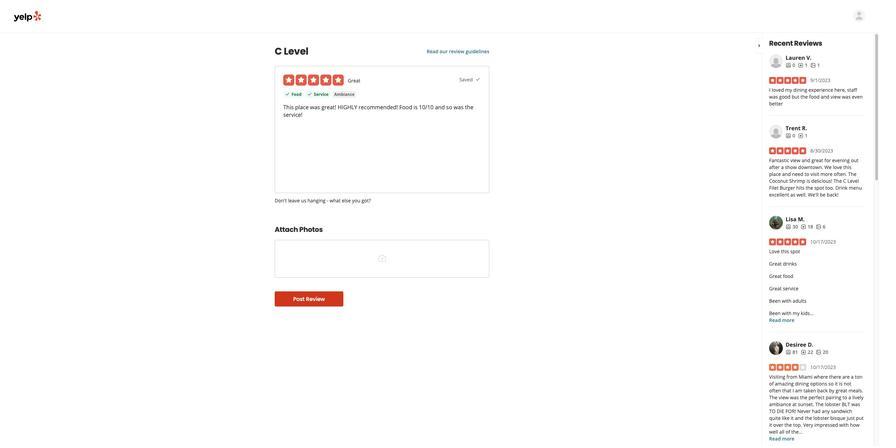 Task type: locate. For each thing, give the bounding box(es) containing it.
a right are
[[852, 374, 854, 380]]

0 vertical spatial more
[[821, 171, 833, 177]]

saved
[[460, 76, 476, 83]]

more down all
[[783, 435, 795, 442]]

was up better
[[770, 93, 778, 100]]

food down the experience in the top right of the page
[[810, 93, 820, 100]]

0 vertical spatial 16 photos v2 image
[[811, 62, 816, 68]]

so up by
[[829, 380, 834, 387]]

trent r.
[[786, 124, 808, 132]]

friends element down lisa
[[786, 223, 799, 230]]

view
[[831, 93, 841, 100], [791, 157, 801, 164], [779, 394, 789, 401]]

like
[[782, 415, 790, 421]]

was
[[770, 93, 778, 100], [843, 93, 851, 100], [310, 103, 320, 111], [454, 103, 464, 111], [791, 394, 799, 401], [852, 401, 861, 408]]

am
[[796, 387, 803, 394]]

5 star rating image up loved
[[770, 77, 807, 84]]

1 been from the top
[[770, 298, 781, 304]]

great up downtown.
[[812, 157, 824, 164]]

0 horizontal spatial so
[[447, 103, 453, 111]]

1 vertical spatial place
[[770, 171, 782, 177]]

2 been from the top
[[770, 310, 781, 316]]

love
[[770, 248, 780, 255]]

what
[[330, 197, 341, 204]]

more inside visiting from miami where there are a ton of amazing dining options so it is not often that i am taken back by great meals. the view was the perfect pairing to a lively ambiance at sunset. the lobster blt was to die for! never had any sandwich quite like it and the lobster bisque just put it over the top. very impressed with how well all of the… read more
[[783, 435, 795, 442]]

taken
[[804, 387, 817, 394]]

read for read more
[[770, 317, 781, 323]]

so right 10/10
[[447, 103, 453, 111]]

3 5 star rating image from the top
[[770, 238, 807, 245]]

photos element right 22
[[816, 349, 829, 356]]

not
[[844, 380, 852, 387]]

and up downtown.
[[802, 157, 811, 164]]

visiting
[[770, 374, 786, 380]]

1 16 friends v2 image from the top
[[786, 62, 792, 68]]

1 vertical spatial been
[[770, 310, 781, 316]]

it up well
[[770, 422, 773, 428]]

reviews element containing 22
[[801, 349, 814, 356]]

1 horizontal spatial this
[[844, 164, 852, 170]]

8/30/2023
[[811, 147, 834, 154]]

0 vertical spatial 16 review v2 image
[[799, 62, 804, 68]]

2 vertical spatial 16 review v2 image
[[801, 224, 807, 229]]

2 vertical spatial 16 friends v2 image
[[786, 349, 792, 355]]

post review
[[293, 295, 325, 303]]

2 vertical spatial photos element
[[816, 349, 829, 356]]

with up read more
[[782, 310, 792, 316]]

over
[[774, 422, 784, 428]]

0 vertical spatial dining
[[794, 87, 808, 93]]

2 horizontal spatial it
[[835, 380, 838, 387]]

10/17/2023 for lisa m.
[[811, 238, 836, 245]]

1 horizontal spatial spot
[[815, 185, 825, 191]]

1 horizontal spatial so
[[829, 380, 834, 387]]

1 vertical spatial photos element
[[816, 223, 826, 230]]

1 vertical spatial food
[[783, 273, 794, 279]]

2 vertical spatial is
[[840, 380, 843, 387]]

filet
[[770, 185, 779, 191]]

my left kids… in the right bottom of the page
[[793, 310, 800, 316]]

1 vertical spatial is
[[807, 178, 811, 184]]

place right this at the left
[[295, 103, 309, 111]]

2 5 star rating image from the top
[[770, 147, 807, 154]]

love
[[833, 164, 843, 170]]

1 vertical spatial to
[[843, 394, 848, 401]]

reviews element for d.
[[801, 349, 814, 356]]

None radio
[[296, 75, 307, 86], [308, 75, 319, 86], [296, 75, 307, 86], [308, 75, 319, 86]]

0 horizontal spatial great
[[812, 157, 824, 164]]

read
[[427, 48, 439, 55], [770, 317, 781, 323], [770, 435, 781, 442]]

1 horizontal spatial view
[[791, 157, 801, 164]]

is left not
[[840, 380, 843, 387]]

place down after
[[770, 171, 782, 177]]

been with my kids…
[[770, 310, 814, 316]]

0 horizontal spatial level
[[284, 45, 309, 58]]

photo of desiree d. image
[[770, 341, 783, 355]]

lauren
[[786, 54, 806, 62]]

16 photos v2 image for v.
[[811, 62, 816, 68]]

tyler b. image
[[854, 10, 866, 22]]

blt
[[842, 401, 851, 408]]

friends element down "desiree"
[[786, 349, 799, 356]]

spot inside fantastic view and great for evening out after a show downtown.  we love this place and need to visit more often.  the coconut shrimp is delicious!  the c level filet burger hits the spot too.  drink menu excellent as well.  we'll be back!
[[815, 185, 825, 191]]

1 vertical spatial more
[[783, 317, 795, 323]]

and inside this place was great! highly recommended! food is 10/10 and so was the service!
[[435, 103, 445, 111]]

1 vertical spatial this
[[781, 248, 790, 255]]

the up very
[[805, 415, 813, 421]]

0 horizontal spatial i
[[770, 87, 771, 93]]

and up top.
[[796, 415, 804, 421]]

the right but
[[801, 93, 809, 100]]

of up often
[[770, 380, 774, 387]]

0 vertical spatial read
[[427, 48, 439, 55]]

1 vertical spatial level
[[848, 178, 860, 184]]

the up we'll
[[806, 185, 814, 191]]

2 read more button from the top
[[770, 435, 795, 442]]

1 vertical spatial view
[[791, 157, 801, 164]]

2 vertical spatial more
[[783, 435, 795, 442]]

the down the saved
[[465, 103, 474, 111]]

with down great service
[[782, 298, 792, 304]]

1 horizontal spatial level
[[848, 178, 860, 184]]

at
[[793, 401, 797, 408]]

0 horizontal spatial it
[[770, 422, 773, 428]]

food
[[292, 91, 302, 97], [400, 103, 412, 111]]

reviews element containing 18
[[801, 223, 814, 230]]

1
[[805, 62, 808, 68], [818, 62, 821, 68], [805, 132, 808, 139]]

1 vertical spatial 0
[[793, 132, 796, 139]]

for
[[825, 157, 832, 164]]

food right topic food detected in review image
[[292, 91, 302, 97]]

friends element down trent
[[786, 132, 796, 139]]

1 vertical spatial read
[[770, 317, 781, 323]]

my inside i loved my dining experience here, staff was good but the food and view was even better
[[786, 87, 793, 93]]

1 vertical spatial lobster
[[814, 415, 830, 421]]

c level
[[275, 45, 309, 58]]

None radio
[[283, 75, 294, 86], [321, 75, 332, 86], [333, 75, 344, 86], [283, 75, 294, 86], [321, 75, 332, 86], [333, 75, 344, 86]]

friends element containing 81
[[786, 349, 799, 356]]

this inside fantastic view and great for evening out after a show downtown.  we love this place and need to visit more often.  the coconut shrimp is delicious!  the c level filet burger hits the spot too.  drink menu excellent as well.  we'll be back!
[[844, 164, 852, 170]]

and inside i loved my dining experience here, staff was good but the food and view was even better
[[821, 93, 830, 100]]

been up read more
[[770, 310, 781, 316]]

great for great food
[[770, 273, 782, 279]]

it down there
[[835, 380, 838, 387]]

1 10/17/2023 from the top
[[811, 238, 836, 245]]

2 horizontal spatial is
[[840, 380, 843, 387]]

and right 10/10
[[435, 103, 445, 111]]

spot down 'delicious!'
[[815, 185, 825, 191]]

1 horizontal spatial to
[[843, 394, 848, 401]]

2 vertical spatial view
[[779, 394, 789, 401]]

0 vertical spatial this
[[844, 164, 852, 170]]

view down here, at top
[[831, 93, 841, 100]]

0
[[793, 62, 796, 68], [793, 132, 796, 139]]

2 10/17/2023 from the top
[[811, 364, 836, 370]]

more down 'been with my kids…'
[[783, 317, 795, 323]]

1 0 from the top
[[793, 62, 796, 68]]

0 vertical spatial 5 star rating image
[[770, 77, 807, 84]]

ambiance
[[334, 91, 355, 97]]

1 vertical spatial so
[[829, 380, 834, 387]]

2 16 friends v2 image from the top
[[786, 133, 792, 138]]

1 vertical spatial with
[[782, 310, 792, 316]]

0 horizontal spatial food
[[292, 91, 302, 97]]

from
[[787, 374, 798, 380]]

photos element
[[811, 62, 821, 69], [816, 223, 826, 230], [816, 349, 829, 356]]

0 vertical spatial great
[[812, 157, 824, 164]]

0 horizontal spatial my
[[786, 87, 793, 93]]

rating element
[[283, 75, 344, 86]]

reviews element for r.
[[799, 132, 808, 139]]

1 vertical spatial read more button
[[770, 435, 795, 442]]

0 vertical spatial my
[[786, 87, 793, 93]]

2 vertical spatial it
[[770, 422, 773, 428]]

lobster down any
[[814, 415, 830, 421]]

this
[[283, 103, 294, 111]]

friends element
[[786, 62, 796, 69], [786, 132, 796, 139], [786, 223, 799, 230], [786, 349, 799, 356]]

1 horizontal spatial food
[[400, 103, 412, 111]]

lobster down pairing
[[825, 401, 841, 408]]

food left 10/10
[[400, 103, 412, 111]]

0 vertical spatial 16 friends v2 image
[[786, 62, 792, 68]]

1 vertical spatial 16 friends v2 image
[[786, 133, 792, 138]]

with for adults
[[782, 298, 792, 304]]

photos element containing 1
[[811, 62, 821, 69]]

0 for trent
[[793, 132, 796, 139]]

16 checkmark v2 image
[[476, 77, 481, 82]]

22
[[808, 349, 814, 355]]

this down evening
[[844, 164, 852, 170]]

the…
[[792, 428, 803, 435]]

perfect
[[809, 394, 825, 401]]

the down often
[[770, 394, 778, 401]]

this
[[844, 164, 852, 170], [781, 248, 790, 255]]

great
[[812, 157, 824, 164], [836, 387, 848, 394]]

dining inside visiting from miami where there are a ton of amazing dining options so it is not often that i am taken back by great meals. the view was the perfect pairing to a lively ambiance at sunset. the lobster blt was to die for! never had any sandwich quite like it and the lobster bisque just put it over the top. very impressed with how well all of the… read more
[[796, 380, 810, 387]]

1 vertical spatial it
[[791, 415, 794, 421]]

0 vertical spatial 0
[[793, 62, 796, 68]]

1 vertical spatial 10/17/2023
[[811, 364, 836, 370]]

friends element down lauren
[[786, 62, 796, 69]]

never
[[798, 408, 811, 414]]

photos element containing 6
[[816, 223, 826, 230]]

i inside i loved my dining experience here, staff was good but the food and view was even better
[[770, 87, 771, 93]]

10/17/2023 up where
[[811, 364, 836, 370]]

0 vertical spatial place
[[295, 103, 309, 111]]

friends element containing 30
[[786, 223, 799, 230]]

are
[[843, 374, 850, 380]]

read more button down all
[[770, 435, 795, 442]]

to
[[805, 171, 810, 177], [843, 394, 848, 401]]

reviews element down d.
[[801, 349, 814, 356]]

4 friends element from the top
[[786, 349, 799, 356]]

visiting from miami where there are a ton of amazing dining options so it is not often that i am taken back by great meals. the view was the perfect pairing to a lively ambiance at sunset. the lobster blt was to die for! never had any sandwich quite like it and the lobster bisque just put it over the top. very impressed with how well all of the… read more
[[770, 374, 864, 442]]

a
[[782, 164, 784, 170], [852, 374, 854, 380], [849, 394, 852, 401]]

2 vertical spatial 16 photos v2 image
[[816, 349, 822, 355]]

review
[[449, 48, 465, 55]]

1 vertical spatial 16 review v2 image
[[799, 133, 804, 138]]

0 horizontal spatial is
[[414, 103, 418, 111]]

1 vertical spatial a
[[852, 374, 854, 380]]

drinks
[[783, 260, 797, 267]]

1 horizontal spatial food
[[810, 93, 820, 100]]

1 vertical spatial 16 photos v2 image
[[816, 224, 822, 229]]

read more button for lisa m.
[[770, 317, 795, 324]]

0 vertical spatial level
[[284, 45, 309, 58]]

1 horizontal spatial is
[[807, 178, 811, 184]]

with inside visiting from miami where there are a ton of amazing dining options so it is not often that i am taken back by great meals. the view was the perfect pairing to a lively ambiance at sunset. the lobster blt was to die for! never had any sandwich quite like it and the lobster bisque just put it over the top. very impressed with how well all of the… read more
[[840, 422, 849, 428]]

16 review v2 image for m.
[[801, 224, 807, 229]]

0 vertical spatial photos element
[[811, 62, 821, 69]]

place inside fantastic view and great for evening out after a show downtown.  we love this place and need to visit more often.  the coconut shrimp is delicious!  the c level filet burger hits the spot too.  drink menu excellent as well.  we'll be back!
[[770, 171, 782, 177]]

view up show
[[791, 157, 801, 164]]

1 up 9/1/2023
[[818, 62, 821, 68]]

a inside fantastic view and great for evening out after a show downtown.  we love this place and need to visit more often.  the coconut shrimp is delicious!  the c level filet burger hits the spot too.  drink menu excellent as well.  we'll be back!
[[782, 164, 784, 170]]

5 star rating image up love this spot
[[770, 238, 807, 245]]

to up blt
[[843, 394, 848, 401]]

0 horizontal spatial view
[[779, 394, 789, 401]]

food down drinks
[[783, 273, 794, 279]]

read our review guidelines
[[427, 48, 490, 55]]

a up blt
[[849, 394, 852, 401]]

read down 'been with my kids…'
[[770, 317, 781, 323]]

level up menu
[[848, 178, 860, 184]]

1 down v.
[[805, 62, 808, 68]]

0 horizontal spatial to
[[805, 171, 810, 177]]

read more button
[[770, 317, 795, 324], [770, 435, 795, 442]]

1 friends element from the top
[[786, 62, 796, 69]]

was up the at
[[791, 394, 799, 401]]

read left our
[[427, 48, 439, 55]]

0 for lauren
[[793, 62, 796, 68]]

service
[[783, 285, 799, 292]]

1 read more button from the top
[[770, 317, 795, 324]]

reviews element
[[799, 62, 808, 69], [799, 132, 808, 139], [801, 223, 814, 230], [801, 349, 814, 356]]

16 friends v2 image down trent
[[786, 133, 792, 138]]

2 friends element from the top
[[786, 132, 796, 139]]

a down fantastic
[[782, 164, 784, 170]]

been down great service
[[770, 298, 781, 304]]

0 horizontal spatial place
[[295, 103, 309, 111]]

c
[[275, 45, 282, 58], [844, 178, 847, 184]]

i inside visiting from miami where there are a ton of amazing dining options so it is not often that i am taken back by great meals. the view was the perfect pairing to a lively ambiance at sunset. the lobster blt was to die for! never had any sandwich quite like it and the lobster bisque just put it over the top. very impressed with how well all of the… read more
[[793, 387, 794, 394]]

2 horizontal spatial view
[[831, 93, 841, 100]]

close sidebar icon image
[[757, 43, 762, 48], [757, 43, 762, 48]]

20
[[823, 349, 829, 355]]

16 photos v2 image left 6
[[816, 224, 822, 229]]

great down great food
[[770, 285, 782, 292]]

is
[[414, 103, 418, 111], [807, 178, 811, 184], [840, 380, 843, 387]]

don't
[[275, 197, 287, 204]]

great food
[[770, 273, 794, 279]]

with for my
[[782, 310, 792, 316]]

0 vertical spatial so
[[447, 103, 453, 111]]

0 vertical spatial with
[[782, 298, 792, 304]]

0 vertical spatial view
[[831, 93, 841, 100]]

2 vertical spatial 5 star rating image
[[770, 238, 807, 245]]

16 photos v2 image
[[811, 62, 816, 68], [816, 224, 822, 229], [816, 349, 822, 355]]

16 friends v2 image left 81
[[786, 349, 792, 355]]

place
[[295, 103, 309, 111], [770, 171, 782, 177]]

1 vertical spatial c
[[844, 178, 847, 184]]

5 star rating image
[[770, 77, 807, 84], [770, 147, 807, 154], [770, 238, 807, 245]]

0 vertical spatial read more button
[[770, 317, 795, 324]]

reviews element down lauren v.
[[799, 62, 808, 69]]

2 vertical spatial a
[[849, 394, 852, 401]]

c level link
[[275, 45, 411, 58]]

is right "shrimp"
[[807, 178, 811, 184]]

16 review v2 image down r.
[[799, 133, 804, 138]]

great up ambiance
[[348, 77, 361, 84]]

recent reviews
[[770, 38, 823, 48]]

16 review v2 image
[[799, 62, 804, 68], [799, 133, 804, 138], [801, 224, 807, 229]]

5 star rating image for lauren v.
[[770, 77, 807, 84]]

die
[[777, 408, 785, 414]]

dining up am
[[796, 380, 810, 387]]

1 vertical spatial food
[[400, 103, 412, 111]]

my up 'good'
[[786, 87, 793, 93]]

reviews element down the m.
[[801, 223, 814, 230]]

great down not
[[836, 387, 848, 394]]

0 vertical spatial i
[[770, 87, 771, 93]]

friends element for trent
[[786, 132, 796, 139]]

great down love
[[770, 260, 782, 267]]

0 vertical spatial is
[[414, 103, 418, 111]]

hits
[[797, 185, 805, 191]]

2 vertical spatial with
[[840, 422, 849, 428]]

photos element down v.
[[811, 62, 821, 69]]

1 vertical spatial i
[[793, 387, 794, 394]]

photos element for desiree d.
[[816, 349, 829, 356]]

excellent
[[770, 191, 790, 198]]

1 horizontal spatial i
[[793, 387, 794, 394]]

adults
[[793, 298, 807, 304]]

16 review v2 image down lauren v.
[[799, 62, 804, 68]]

evening
[[833, 157, 850, 164]]

16 photos v2 image left the 20
[[816, 349, 822, 355]]

1 5 star rating image from the top
[[770, 77, 807, 84]]

level up rating element
[[284, 45, 309, 58]]

3 friends element from the top
[[786, 223, 799, 230]]

c inside fantastic view and great for evening out after a show downtown.  we love this place and need to visit more often.  the coconut shrimp is delicious!  the c level filet burger hits the spot too.  drink menu excellent as well.  we'll be back!
[[844, 178, 847, 184]]

16 friends v2 image down lauren
[[786, 62, 792, 68]]

there
[[830, 374, 842, 380]]

1 down r.
[[805, 132, 808, 139]]

0 down trent
[[793, 132, 796, 139]]

2 0 from the top
[[793, 132, 796, 139]]

and down the experience in the top right of the page
[[821, 93, 830, 100]]

9/1/2023
[[811, 77, 831, 83]]

photos element containing 20
[[816, 349, 829, 356]]

the down often.
[[834, 178, 842, 184]]

better
[[770, 100, 783, 107]]

1 horizontal spatial c
[[844, 178, 847, 184]]

dining up but
[[794, 87, 808, 93]]

1 vertical spatial my
[[793, 310, 800, 316]]

read inside dropdown button
[[770, 317, 781, 323]]

1 vertical spatial dining
[[796, 380, 810, 387]]

be
[[820, 191, 826, 198]]

16 photos v2 image down v.
[[811, 62, 816, 68]]

i left am
[[793, 387, 794, 394]]

0 down lauren
[[793, 62, 796, 68]]

you
[[352, 197, 361, 204]]

0 vertical spatial food
[[292, 91, 302, 97]]

been for been with my kids…
[[770, 310, 781, 316]]

view down that
[[779, 394, 789, 401]]

1 vertical spatial 5 star rating image
[[770, 147, 807, 154]]

0 vertical spatial to
[[805, 171, 810, 177]]

16 review v2 image for r.
[[799, 133, 804, 138]]

1 horizontal spatial place
[[770, 171, 782, 177]]

photos element right 18
[[816, 223, 826, 230]]

read down well
[[770, 435, 781, 442]]

16 review v2 image
[[801, 349, 807, 355]]

to down downtown.
[[805, 171, 810, 177]]

16 review v2 image left 18
[[801, 224, 807, 229]]

often.
[[834, 171, 848, 177]]

v.
[[807, 54, 812, 62]]

reviews element down r.
[[799, 132, 808, 139]]

5 star rating image up fantastic
[[770, 147, 807, 154]]

16 friends v2 image
[[786, 62, 792, 68], [786, 133, 792, 138], [786, 349, 792, 355]]

of right all
[[786, 428, 791, 435]]

This place was great! HIGHLY recommended! Food is 10/10 and so was the service! text field
[[283, 103, 481, 119]]

3 16 friends v2 image from the top
[[786, 349, 792, 355]]

1 horizontal spatial of
[[786, 428, 791, 435]]

read more button down 'been with my kids…'
[[770, 317, 795, 324]]

food inside i loved my dining experience here, staff was good but the food and view was even better
[[810, 93, 820, 100]]

so inside this place was great! highly recommended! food is 10/10 and so was the service!
[[447, 103, 453, 111]]

0 vertical spatial a
[[782, 164, 784, 170]]

amazing
[[775, 380, 794, 387]]

0 vertical spatial c
[[275, 45, 282, 58]]

m.
[[798, 215, 805, 223]]

been for been with adults
[[770, 298, 781, 304]]

0 vertical spatial food
[[810, 93, 820, 100]]

81
[[793, 349, 799, 355]]

is left 10/10
[[414, 103, 418, 111]]

0 vertical spatial of
[[770, 380, 774, 387]]

top.
[[794, 422, 803, 428]]

0 vertical spatial 10/17/2023
[[811, 238, 836, 245]]



Task type: describe. For each thing, give the bounding box(es) containing it.
had
[[813, 408, 821, 414]]

the inside fantastic view and great for evening out after a show downtown.  we love this place and need to visit more often.  the coconut shrimp is delicious!  the c level filet burger hits the spot too.  drink menu excellent as well.  we'll be back!
[[806, 185, 814, 191]]

just
[[847, 415, 855, 421]]

we
[[825, 164, 832, 170]]

impressed
[[815, 422, 839, 428]]

and down show
[[783, 171, 791, 177]]

photos element for lauren v.
[[811, 62, 821, 69]]

guidelines
[[466, 48, 490, 55]]

the right often.
[[849, 171, 857, 177]]

highly
[[338, 103, 357, 111]]

fantastic
[[770, 157, 790, 164]]

dining inside i loved my dining experience here, staff was good but the food and view was even better
[[794, 87, 808, 93]]

reviews element for m.
[[801, 223, 814, 230]]

photo of lisa m. image
[[770, 216, 783, 230]]

lively
[[853, 394, 864, 401]]

shrimp
[[790, 178, 806, 184]]

this place was great! highly recommended! food is 10/10 and so was the service!
[[283, 103, 475, 119]]

topic service detected in review image
[[307, 91, 313, 97]]

out
[[852, 157, 859, 164]]

photo of trent r. image
[[770, 125, 783, 138]]

service
[[314, 91, 329, 97]]

read more
[[770, 317, 795, 323]]

d.
[[808, 341, 814, 348]]

ambiance
[[770, 401, 792, 408]]

16 review v2 image for v.
[[799, 62, 804, 68]]

view inside fantastic view and great for evening out after a show downtown.  we love this place and need to visit more often.  the coconut shrimp is delicious!  the c level filet burger hits the spot too.  drink menu excellent as well.  we'll be back!
[[791, 157, 801, 164]]

trent
[[786, 124, 801, 132]]

0 vertical spatial it
[[835, 380, 838, 387]]

was down 'lively' at the bottom of the page
[[852, 401, 861, 408]]

was left the great! at the top
[[310, 103, 320, 111]]

10/17/2023 for desiree d.
[[811, 364, 836, 370]]

miami
[[799, 374, 813, 380]]

read inside visiting from miami where there are a ton of amazing dining options so it is not often that i am taken back by great meals. the view was the perfect pairing to a lively ambiance at sunset. the lobster blt was to die for! never had any sandwich quite like it and the lobster bisque just put it over the top. very impressed with how well all of the… read more
[[770, 435, 781, 442]]

16 photos v2 image for m.
[[816, 224, 822, 229]]

topic service detected in review image
[[307, 91, 313, 97]]

5 star rating image for trent r.
[[770, 147, 807, 154]]

r.
[[803, 124, 808, 132]]

lisa m.
[[786, 215, 805, 223]]

bisque
[[831, 415, 846, 421]]

is inside visiting from miami where there are a ton of amazing dining options so it is not often that i am taken back by great meals. the view was the perfect pairing to a lively ambiance at sunset. the lobster blt was to die for! never had any sandwich quite like it and the lobster bisque just put it over the top. very impressed with how well all of the… read more
[[840, 380, 843, 387]]

place inside this place was great! highly recommended! food is 10/10 and so was the service!
[[295, 103, 309, 111]]

quite
[[770, 415, 781, 421]]

16 friends v2 image
[[786, 224, 792, 229]]

we'll
[[809, 191, 819, 198]]

recommended!
[[359, 103, 398, 111]]

for!
[[786, 408, 797, 414]]

6
[[823, 223, 826, 230]]

as
[[791, 191, 796, 198]]

10/10
[[419, 103, 434, 111]]

the down 'perfect'
[[816, 401, 824, 408]]

0 vertical spatial lobster
[[825, 401, 841, 408]]

16 photos v2 image for d.
[[816, 349, 822, 355]]

-
[[327, 197, 329, 204]]

0 horizontal spatial c
[[275, 45, 282, 58]]

reviews
[[795, 38, 823, 48]]

photos
[[299, 225, 323, 234]]

recent
[[770, 38, 793, 48]]

leave
[[288, 197, 300, 204]]

the inside i loved my dining experience here, staff was good but the food and view was even better
[[801, 93, 809, 100]]

is inside this place was great! highly recommended! food is 10/10 and so was the service!
[[414, 103, 418, 111]]

back!
[[827, 191, 839, 198]]

30
[[793, 223, 799, 230]]

friends element for desiree
[[786, 349, 799, 356]]

great for great service
[[770, 285, 782, 292]]

put
[[857, 415, 864, 421]]

service!
[[283, 111, 303, 119]]

and inside visiting from miami where there are a ton of amazing dining options so it is not often that i am taken back by great meals. the view was the perfect pairing to a lively ambiance at sunset. the lobster blt was to die for! never had any sandwich quite like it and the lobster bisque just put it over the top. very impressed with how well all of the… read more
[[796, 415, 804, 421]]

got?
[[362, 197, 371, 204]]

the inside this place was great! highly recommended! food is 10/10 and so was the service!
[[465, 103, 474, 111]]

my for kids…
[[793, 310, 800, 316]]

16 friends v2 image for trent r.
[[786, 133, 792, 138]]

burger
[[780, 185, 796, 191]]

to inside fantastic view and great for evening out after a show downtown.  we love this place and need to visit more often.  the coconut shrimp is delicious!  the c level filet burger hits the spot too.  drink menu excellent as well.  we'll be back!
[[805, 171, 810, 177]]

post
[[293, 295, 305, 303]]

pairing
[[826, 394, 842, 401]]

0 horizontal spatial this
[[781, 248, 790, 255]]

1 for r.
[[805, 132, 808, 139]]

1 inside photos "element"
[[818, 62, 821, 68]]

0 horizontal spatial spot
[[791, 248, 801, 255]]

great!
[[322, 103, 336, 111]]

read for read our review guidelines
[[427, 48, 439, 55]]

well.
[[797, 191, 807, 198]]

read our review guidelines link
[[427, 48, 490, 55]]

1 for v.
[[805, 62, 808, 68]]

friends element for lauren
[[786, 62, 796, 69]]

menu
[[849, 185, 862, 191]]

reviews element for v.
[[799, 62, 808, 69]]

is inside fantastic view and great for evening out after a show downtown.  we love this place and need to visit more often.  the coconut shrimp is delicious!  the c level filet burger hits the spot too.  drink menu excellent as well.  we'll be back!
[[807, 178, 811, 184]]

so inside visiting from miami where there are a ton of amazing dining options so it is not often that i am taken back by great meals. the view was the perfect pairing to a lively ambiance at sunset. the lobster blt was to die for! never had any sandwich quite like it and the lobster bisque just put it over the top. very impressed with how well all of the… read more
[[829, 380, 834, 387]]

0 horizontal spatial of
[[770, 380, 774, 387]]

view inside visiting from miami where there are a ton of amazing dining options so it is not often that i am taken back by great meals. the view was the perfect pairing to a lively ambiance at sunset. the lobster blt was to die for! never had any sandwich quite like it and the lobster bisque just put it over the top. very impressed with how well all of the… read more
[[779, 394, 789, 401]]

desiree d.
[[786, 341, 814, 348]]

to
[[770, 408, 776, 414]]

0 horizontal spatial food
[[783, 273, 794, 279]]

great for great
[[348, 77, 361, 84]]

but
[[792, 93, 800, 100]]

was down the saved
[[454, 103, 464, 111]]

here,
[[835, 87, 846, 93]]

kids…
[[801, 310, 814, 316]]

i loved my dining experience here, staff was good but the food and view was even better
[[770, 87, 863, 107]]

that
[[783, 387, 792, 394]]

fantastic view and great for evening out after a show downtown.  we love this place and need to visit more often.  the coconut shrimp is delicious!  the c level filet burger hits the spot too.  drink menu excellent as well.  we'll be back!
[[770, 157, 862, 198]]

view inside i loved my dining experience here, staff was good but the food and view was even better
[[831, 93, 841, 100]]

the up "sunset."
[[801, 394, 808, 401]]

ton
[[856, 374, 863, 380]]

staff
[[848, 87, 858, 93]]

to inside visiting from miami where there are a ton of amazing dining options so it is not often that i am taken back by great meals. the view was the perfect pairing to a lively ambiance at sunset. the lobster blt was to die for! never had any sandwich quite like it and the lobster bisque just put it over the top. very impressed with how well all of the… read more
[[843, 394, 848, 401]]

level inside fantastic view and great for evening out after a show downtown.  we love this place and need to visit more often.  the coconut shrimp is delicious!  the c level filet burger hits the spot too.  drink menu excellent as well.  we'll be back!
[[848, 178, 860, 184]]

been with adults
[[770, 298, 807, 304]]

after
[[770, 164, 780, 170]]

photo of lauren v. image
[[770, 54, 783, 68]]

topic food detected in review image
[[285, 91, 290, 97]]

read more button for desiree d.
[[770, 435, 795, 442]]

our
[[440, 48, 448, 55]]

18
[[808, 223, 814, 230]]

lauren v.
[[786, 54, 812, 62]]

desiree
[[786, 341, 807, 348]]

attach photos image
[[378, 254, 386, 262]]

sandwich
[[832, 408, 853, 414]]

was down staff
[[843, 93, 851, 100]]

experience
[[809, 87, 834, 93]]

5 star rating image for lisa m.
[[770, 238, 807, 245]]

photos element for lisa m.
[[816, 223, 826, 230]]

food inside this place was great! highly recommended! food is 10/10 and so was the service!
[[400, 103, 412, 111]]

drink
[[836, 185, 848, 191]]

16 friends v2 image for desiree d.
[[786, 349, 792, 355]]

even
[[853, 93, 863, 100]]

the down like
[[785, 422, 792, 428]]

by
[[830, 387, 835, 394]]

all
[[780, 428, 785, 435]]

great inside visiting from miami where there are a ton of amazing dining options so it is not often that i am taken back by great meals. the view was the perfect pairing to a lively ambiance at sunset. the lobster blt was to die for! never had any sandwich quite like it and the lobster bisque just put it over the top. very impressed with how well all of the… read more
[[836, 387, 848, 394]]

1 horizontal spatial it
[[791, 415, 794, 421]]

1 vertical spatial of
[[786, 428, 791, 435]]

friends element for lisa
[[786, 223, 799, 230]]

more inside fantastic view and great for evening out after a show downtown.  we love this place and need to visit more often.  the coconut shrimp is delicious!  the c level filet burger hits the spot too.  drink menu excellent as well.  we'll be back!
[[821, 171, 833, 177]]

16 friends v2 image for lauren v.
[[786, 62, 792, 68]]

post review button
[[275, 291, 344, 307]]

love this spot
[[770, 248, 801, 255]]

4 star rating image
[[770, 364, 807, 371]]

often
[[770, 387, 782, 394]]

lisa
[[786, 215, 797, 223]]

great for great drinks
[[770, 260, 782, 267]]

coconut
[[770, 178, 788, 184]]

topic food detected in review image
[[285, 91, 290, 97]]

great inside fantastic view and great for evening out after a show downtown.  we love this place and need to visit more often.  the coconut shrimp is delicious!  the c level filet burger hits the spot too.  drink menu excellent as well.  we'll be back!
[[812, 157, 824, 164]]

more inside dropdown button
[[783, 317, 795, 323]]

else
[[342, 197, 351, 204]]

my for dining
[[786, 87, 793, 93]]

options
[[811, 380, 828, 387]]

how
[[851, 422, 860, 428]]

loved
[[772, 87, 784, 93]]



Task type: vqa. For each thing, say whether or not it's contained in the screenshot.
2023
no



